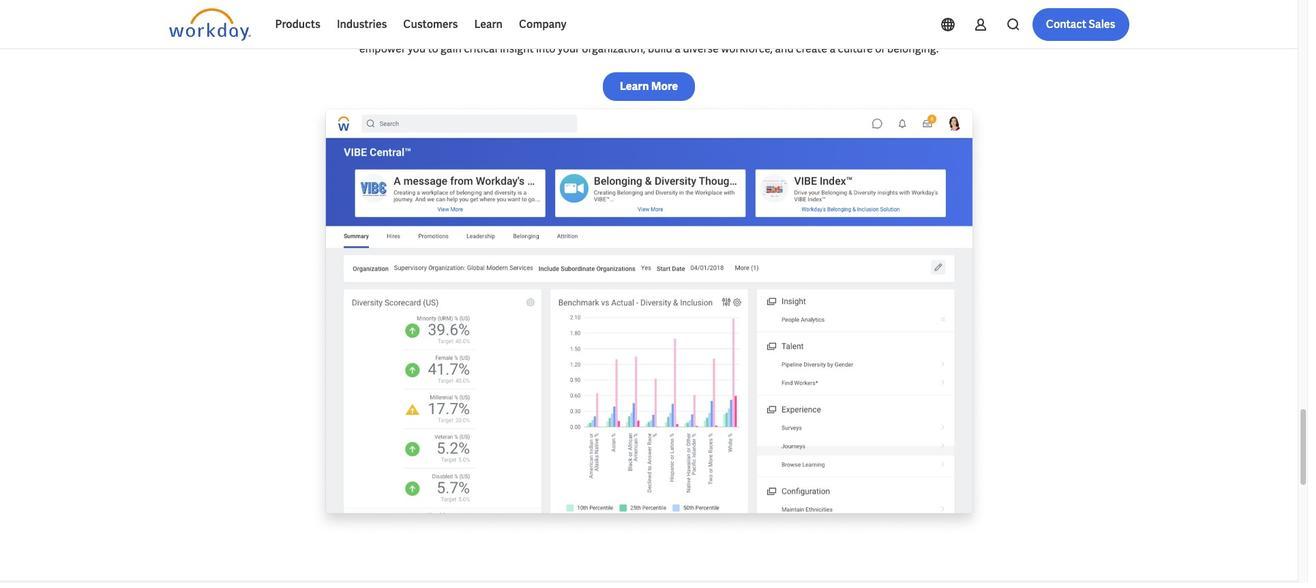 Task type: locate. For each thing, give the bounding box(es) containing it.
at
[[820, 26, 830, 41]]

learn up of
[[864, 26, 892, 41]]

0 horizontal spatial learn
[[474, 17, 503, 31]]

a up insight
[[518, 26, 524, 41]]

0 horizontal spatial a
[[518, 26, 524, 41]]

0 horizontal spatial you
[[408, 41, 426, 56]]

to up critical
[[472, 26, 482, 41]]

your
[[558, 41, 580, 56]]

learn button
[[466, 8, 511, 41]]

a down at
[[830, 41, 836, 56]]

products
[[275, 17, 320, 31]]

into
[[536, 41, 555, 56]]

create up insight
[[484, 26, 516, 41]]

to left the gain
[[428, 41, 438, 56]]

a
[[518, 26, 524, 41], [675, 41, 681, 56], [830, 41, 836, 56]]

build
[[648, 41, 672, 56]]

learn
[[474, 17, 503, 31], [864, 26, 892, 41], [620, 79, 649, 93]]

the
[[772, 26, 789, 41]]

workplace
[[554, 26, 605, 41]]

gain
[[441, 41, 462, 56]]

to up diverse
[[701, 26, 711, 41]]

a right build in the top of the page
[[675, 41, 681, 56]]

you up the workforce,
[[737, 26, 755, 41]]

learn up critical
[[474, 17, 503, 31]]

can
[[963, 26, 981, 41]]

create down same
[[796, 41, 827, 56]]

1 horizontal spatial create
[[796, 41, 827, 56]]

help
[[713, 26, 735, 41]]

great
[[526, 26, 552, 41]]

2 horizontal spatial learn
[[864, 26, 892, 41]]

workday
[[918, 26, 961, 41]]

critical
[[464, 41, 498, 56]]

learn inside dropdown button
[[474, 17, 503, 31]]

0 horizontal spatial create
[[484, 26, 516, 41]]

contact
[[1046, 17, 1086, 31]]

everyone—and
[[624, 26, 698, 41]]

do
[[757, 26, 770, 41]]

1 horizontal spatial you
[[737, 26, 755, 41]]

1 horizontal spatial to
[[472, 26, 482, 41]]

you down our
[[408, 41, 426, 56]]

1 horizontal spatial learn
[[620, 79, 649, 93]]

create
[[484, 26, 516, 41], [796, 41, 827, 56]]

diverse
[[683, 41, 719, 56]]

2 horizontal spatial a
[[830, 41, 836, 56]]

0 vertical spatial create
[[484, 26, 516, 41]]

contact sales link
[[1032, 8, 1129, 41]]

you
[[737, 26, 755, 41], [408, 41, 426, 56]]

contact sales
[[1046, 17, 1115, 31]]

learn left the more
[[620, 79, 649, 93]]

customers button
[[395, 8, 466, 41]]

yours.
[[832, 26, 862, 41]]

to
[[472, 26, 482, 41], [701, 26, 711, 41], [428, 41, 438, 56]]

workforce,
[[721, 41, 773, 56]]

organization,
[[582, 41, 646, 56]]



Task type: vqa. For each thing, say whether or not it's contained in the screenshot.
leftmost the a
yes



Task type: describe. For each thing, give the bounding box(es) containing it.
and
[[775, 41, 794, 56]]

we're
[[317, 26, 344, 41]]

industries button
[[329, 8, 395, 41]]

culture
[[838, 41, 873, 56]]

customers
[[403, 17, 458, 31]]

industries
[[337, 17, 387, 31]]

1 vertical spatial you
[[408, 41, 426, 56]]

we're investing in our solutions to create a great workplace for everyone—and to help you do the same at yours. learn how workday can empower you to gain critical insight into your organization, build a diverse workforce, and create a culture of belonging.
[[317, 26, 981, 56]]

0 horizontal spatial to
[[428, 41, 438, 56]]

investing
[[346, 26, 391, 41]]

belonging.
[[887, 41, 939, 56]]

learn inside we're investing in our solutions to create a great workplace for everyone—and to help you do the same at yours. learn how workday can empower you to gain critical insight into your organization, build a diverse workforce, and create a culture of belonging.
[[864, 26, 892, 41]]

learn for learn
[[474, 17, 503, 31]]

go to the homepage image
[[169, 8, 251, 41]]

learn more link
[[602, 71, 696, 101]]

for
[[608, 26, 621, 41]]

of
[[875, 41, 885, 56]]

1 horizontal spatial a
[[675, 41, 681, 56]]

company
[[519, 17, 566, 31]]

sales
[[1089, 17, 1115, 31]]

1 vertical spatial create
[[796, 41, 827, 56]]

how
[[895, 26, 916, 41]]

insight
[[500, 41, 534, 56]]

our
[[405, 26, 421, 41]]

same
[[791, 26, 818, 41]]

learn more
[[620, 79, 678, 93]]

more
[[651, 79, 678, 93]]

products button
[[267, 8, 329, 41]]

solutions
[[424, 26, 469, 41]]

company button
[[511, 8, 575, 41]]

0 vertical spatial you
[[737, 26, 755, 41]]

learn for learn more
[[620, 79, 649, 93]]

in
[[393, 26, 402, 41]]

2 horizontal spatial to
[[701, 26, 711, 41]]

empower
[[359, 41, 405, 56]]



